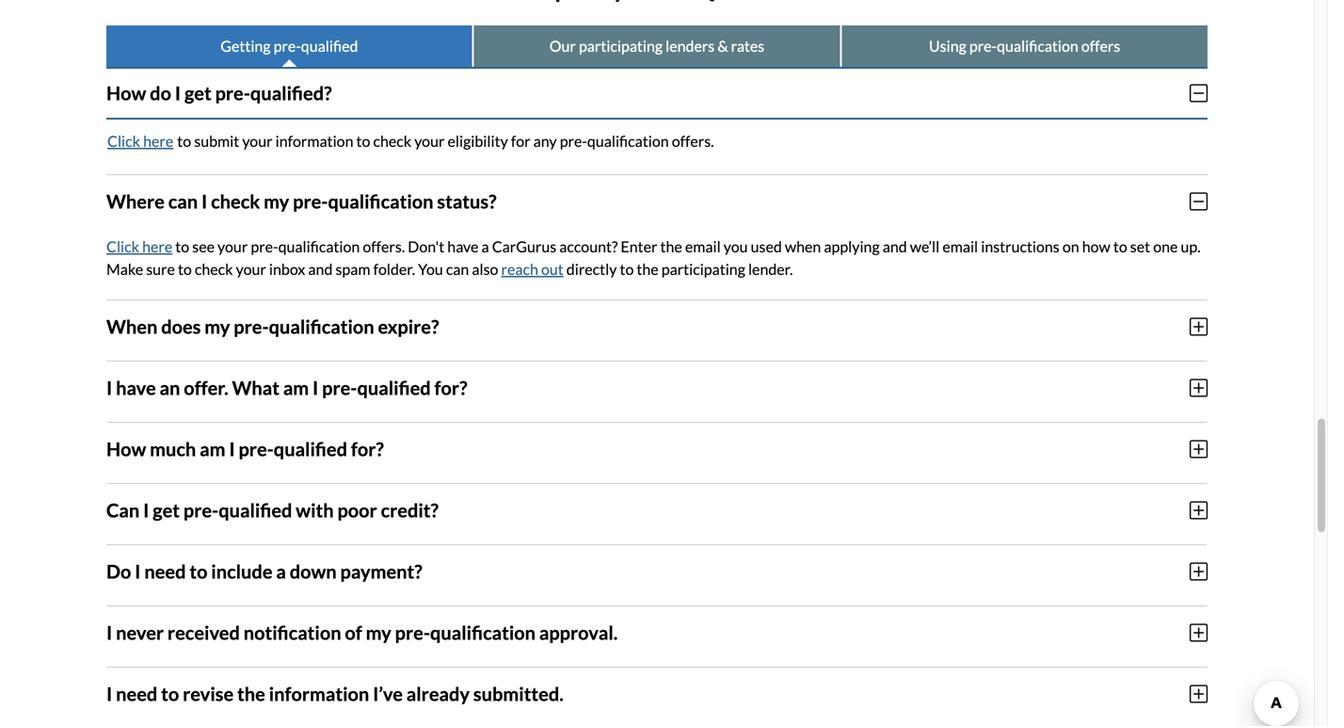 Task type: locate. For each thing, give the bounding box(es) containing it.
to inside 'button'
[[161, 683, 179, 705]]

1 vertical spatial and
[[308, 260, 333, 278]]

am right much at the left bottom
[[200, 438, 226, 461]]

1 vertical spatial plus square image
[[1190, 561, 1208, 582]]

1 horizontal spatial offers.
[[672, 132, 714, 150]]

reach
[[502, 260, 539, 278]]

0 vertical spatial check
[[373, 132, 412, 150]]

here for click here
[[142, 237, 173, 256]]

check up see
[[211, 190, 260, 213]]

4 plus square image from the top
[[1190, 623, 1208, 643]]

on
[[1063, 237, 1080, 256]]

offers. down how do i get pre-qualified? dropdown button
[[672, 132, 714, 150]]

1 vertical spatial participating
[[662, 260, 746, 278]]

when
[[106, 316, 158, 338]]

a
[[482, 237, 489, 256], [276, 560, 286, 583]]

plus square image inside i need to revise the information i've already submitted. 'button'
[[1190, 684, 1208, 704]]

1 horizontal spatial a
[[482, 237, 489, 256]]

need
[[144, 560, 186, 583], [116, 683, 158, 705]]

qualification up submitted.
[[430, 622, 536, 644]]

spam
[[336, 260, 371, 278]]

for?
[[435, 377, 468, 399], [351, 438, 384, 461]]

0 vertical spatial can
[[168, 190, 198, 213]]

1 horizontal spatial am
[[283, 377, 309, 399]]

click
[[107, 132, 140, 150], [106, 237, 139, 256]]

0 vertical spatial my
[[264, 190, 289, 213]]

qualified
[[301, 37, 358, 55], [357, 377, 431, 399], [274, 438, 348, 461], [219, 499, 292, 522]]

minus square image for where can i check my pre-qualification status?
[[1190, 191, 1208, 212]]

0 vertical spatial for?
[[435, 377, 468, 399]]

0 horizontal spatial for?
[[351, 438, 384, 461]]

1 vertical spatial check
[[211, 190, 260, 213]]

to left the include
[[190, 560, 208, 583]]

1 horizontal spatial and
[[883, 237, 908, 256]]

need inside button
[[144, 560, 186, 583]]

credit?
[[381, 499, 439, 522]]

0 vertical spatial here
[[143, 132, 173, 150]]

3 plus square image from the top
[[1190, 439, 1208, 460]]

directly
[[567, 260, 617, 278]]

0 vertical spatial click
[[107, 132, 140, 150]]

how left do
[[106, 82, 146, 105]]

pre- inside to see your pre-qualification offers. don't have a cargurus account? enter the email you used when applying and we'll email instructions on how to set one up. make sure to check your inbox and spam folder. you can also
[[251, 237, 278, 256]]

1 minus square image from the top
[[1190, 83, 1208, 104]]

information for the
[[269, 683, 369, 705]]

1 vertical spatial my
[[205, 316, 230, 338]]

check
[[373, 132, 412, 150], [211, 190, 260, 213], [195, 260, 233, 278]]

am
[[283, 377, 309, 399], [200, 438, 226, 461]]

a up 'also'
[[482, 237, 489, 256]]

1 horizontal spatial for?
[[435, 377, 468, 399]]

0 vertical spatial plus square image
[[1190, 500, 1208, 521]]

2 vertical spatial plus square image
[[1190, 684, 1208, 704]]

0 vertical spatial the
[[661, 237, 683, 256]]

plus square image for i
[[1190, 378, 1208, 398]]

your
[[242, 132, 273, 150], [415, 132, 445, 150], [218, 237, 248, 256], [236, 260, 266, 278]]

0 vertical spatial get
[[185, 82, 212, 105]]

can
[[106, 499, 140, 522]]

does
[[161, 316, 201, 338]]

the for reach out directly to the participating lender.
[[637, 260, 659, 278]]

using pre-qualification offers
[[929, 37, 1121, 55]]

1 how from the top
[[106, 82, 146, 105]]

3 plus square image from the top
[[1190, 684, 1208, 704]]

qualification up inbox
[[278, 237, 360, 256]]

offers. up the folder.
[[363, 237, 405, 256]]

plus square image inside can i get pre-qualified with poor credit? button
[[1190, 500, 1208, 521]]

can inside to see your pre-qualification offers. don't have a cargurus account? enter the email you used when applying and we'll email instructions on how to set one up. make sure to check your inbox and spam folder. you can also
[[446, 260, 469, 278]]

1 vertical spatial need
[[116, 683, 158, 705]]

plus square image for for?
[[1190, 439, 1208, 460]]

information inside 'button'
[[269, 683, 369, 705]]

expire?
[[378, 316, 439, 338]]

my inside button
[[366, 622, 392, 644]]

minus square image
[[1190, 83, 1208, 104], [1190, 191, 1208, 212]]

your left eligibility
[[415, 132, 445, 150]]

for
[[511, 132, 531, 150]]

the right "revise"
[[237, 683, 265, 705]]

have up 'also'
[[448, 237, 479, 256]]

to left "revise"
[[161, 683, 179, 705]]

my right "of"
[[366, 622, 392, 644]]

to down enter
[[620, 260, 634, 278]]

payment?
[[340, 560, 423, 583]]

1 vertical spatial offers.
[[363, 237, 405, 256]]

0 horizontal spatial can
[[168, 190, 198, 213]]

click up where
[[107, 132, 140, 150]]

the down enter
[[637, 260, 659, 278]]

pre- inside button
[[395, 622, 430, 644]]

click up make on the left of page
[[106, 237, 139, 256]]

email left you
[[685, 237, 721, 256]]

1 horizontal spatial have
[[448, 237, 479, 256]]

0 vertical spatial am
[[283, 377, 309, 399]]

2 vertical spatial check
[[195, 260, 233, 278]]

0 horizontal spatial get
[[153, 499, 180, 522]]

much
[[150, 438, 196, 461]]

qualification left offers
[[997, 37, 1079, 55]]

information down "notification"
[[269, 683, 369, 705]]

2 vertical spatial the
[[237, 683, 265, 705]]

my right the does
[[205, 316, 230, 338]]

participating right our
[[579, 37, 663, 55]]

0 horizontal spatial my
[[205, 316, 230, 338]]

here
[[143, 132, 173, 150], [142, 237, 173, 256]]

2 horizontal spatial the
[[661, 237, 683, 256]]

email right the we'll
[[943, 237, 979, 256]]

how much am i pre-qualified for?
[[106, 438, 384, 461]]

1 vertical spatial how
[[106, 438, 146, 461]]

qualified?
[[250, 82, 332, 105]]

check inside to see your pre-qualification offers. don't have a cargurus account? enter the email you used when applying and we'll email instructions on how to set one up. make sure to check your inbox and spam folder. you can also
[[195, 260, 233, 278]]

1 vertical spatial a
[[276, 560, 286, 583]]

1 horizontal spatial my
[[264, 190, 289, 213]]

when does my pre-qualification expire?
[[106, 316, 439, 338]]

get inside button
[[153, 499, 180, 522]]

0 horizontal spatial am
[[200, 438, 226, 461]]

i
[[175, 82, 181, 105], [201, 190, 207, 213], [106, 377, 112, 399], [313, 377, 319, 399], [229, 438, 235, 461], [143, 499, 149, 522], [135, 560, 141, 583], [106, 622, 112, 644], [106, 683, 112, 705]]

minus square image inside where can i check my pre-qualification status? dropdown button
[[1190, 191, 1208, 212]]

0 vertical spatial a
[[482, 237, 489, 256]]

the right enter
[[661, 237, 683, 256]]

get
[[185, 82, 212, 105], [153, 499, 180, 522]]

click for click here to submit your information to check your eligibility for any pre-qualification offers.
[[107, 132, 140, 150]]

0 horizontal spatial have
[[116, 377, 156, 399]]

the for i need to revise the information i've already submitted.
[[237, 683, 265, 705]]

1 vertical spatial am
[[200, 438, 226, 461]]

0 vertical spatial how
[[106, 82, 146, 105]]

0 vertical spatial participating
[[579, 37, 663, 55]]

0 vertical spatial have
[[448, 237, 479, 256]]

for? up poor
[[351, 438, 384, 461]]

check left eligibility
[[373, 132, 412, 150]]

plus square image
[[1190, 500, 1208, 521], [1190, 561, 1208, 582], [1190, 684, 1208, 704]]

need right the do
[[144, 560, 186, 583]]

qualification inside button
[[430, 622, 536, 644]]

applying
[[824, 237, 880, 256]]

how do i get pre-qualified? button
[[106, 67, 1208, 120]]

get right can
[[153, 499, 180, 522]]

qualification inside to see your pre-qualification offers. don't have a cargurus account? enter the email you used when applying and we'll email instructions on how to set one up. make sure to check your inbox and spam folder. you can also
[[278, 237, 360, 256]]

my inside button
[[205, 316, 230, 338]]

1 vertical spatial click
[[106, 237, 139, 256]]

when does my pre-qualification expire? button
[[106, 301, 1208, 353]]

get inside dropdown button
[[185, 82, 212, 105]]

status?
[[437, 190, 497, 213]]

how inside button
[[106, 438, 146, 461]]

and left the we'll
[[883, 237, 908, 256]]

1 vertical spatial here
[[142, 237, 173, 256]]

1 vertical spatial get
[[153, 499, 180, 522]]

frequently asked questions tab list
[[106, 26, 1208, 67]]

qualification down spam at the top left of the page
[[269, 316, 374, 338]]

plus square image inside i never received notification of my pre-qualification approval. button
[[1190, 623, 1208, 643]]

qualification inside dropdown button
[[328, 190, 434, 213]]

do
[[150, 82, 171, 105]]

2 how from the top
[[106, 438, 146, 461]]

how left much at the left bottom
[[106, 438, 146, 461]]

qualification up don't
[[328, 190, 434, 213]]

plus square image inside how much am i pre-qualified for? button
[[1190, 439, 1208, 460]]

getting pre-qualified button
[[106, 26, 472, 67]]

1 vertical spatial the
[[637, 260, 659, 278]]

our
[[550, 37, 576, 55]]

can right where
[[168, 190, 198, 213]]

0 horizontal spatial the
[[237, 683, 265, 705]]

inbox
[[269, 260, 305, 278]]

plus square image inside do i need to include a down payment? button
[[1190, 561, 1208, 582]]

0 vertical spatial and
[[883, 237, 908, 256]]

how inside dropdown button
[[106, 82, 146, 105]]

plus square image
[[1190, 317, 1208, 337], [1190, 378, 1208, 398], [1190, 439, 1208, 460], [1190, 623, 1208, 643]]

where can i check my pre-qualification status?
[[106, 190, 497, 213]]

do i need to include a down payment? button
[[106, 545, 1208, 598]]

getting pre-qualified
[[221, 37, 358, 55]]

2 plus square image from the top
[[1190, 561, 1208, 582]]

1 horizontal spatial the
[[637, 260, 659, 278]]

plus square image for do i need to include a down payment?
[[1190, 561, 1208, 582]]

1 vertical spatial can
[[446, 260, 469, 278]]

do
[[106, 560, 131, 583]]

plus square image inside i have an offer. what am i pre-qualified for? button
[[1190, 378, 1208, 398]]

0 horizontal spatial a
[[276, 560, 286, 583]]

2 vertical spatial my
[[366, 622, 392, 644]]

can
[[168, 190, 198, 213], [446, 260, 469, 278]]

qualified up qualified?
[[301, 37, 358, 55]]

how
[[106, 82, 146, 105], [106, 438, 146, 461]]

qualification down how do i get pre-qualified? dropdown button
[[588, 132, 669, 150]]

participating down you
[[662, 260, 746, 278]]

get right do
[[185, 82, 212, 105]]

my up inbox
[[264, 190, 289, 213]]

check down see
[[195, 260, 233, 278]]

pre-
[[274, 37, 301, 55], [970, 37, 997, 55], [215, 82, 250, 105], [560, 132, 588, 150], [293, 190, 328, 213], [251, 237, 278, 256], [234, 316, 269, 338], [322, 377, 357, 399], [239, 438, 274, 461], [184, 499, 219, 522], [395, 622, 430, 644]]

1 horizontal spatial can
[[446, 260, 469, 278]]

1 vertical spatial minus square image
[[1190, 191, 1208, 212]]

i've
[[373, 683, 403, 705]]

2 plus square image from the top
[[1190, 378, 1208, 398]]

1 vertical spatial for?
[[351, 438, 384, 461]]

a left down on the left bottom of page
[[276, 560, 286, 583]]

1 plus square image from the top
[[1190, 500, 1208, 521]]

received
[[168, 622, 240, 644]]

email
[[685, 237, 721, 256], [943, 237, 979, 256]]

qualified up with at the left of page
[[274, 438, 348, 461]]

have left an
[[116, 377, 156, 399]]

need down never
[[116, 683, 158, 705]]

1 plus square image from the top
[[1190, 317, 1208, 337]]

how for how do i get pre-qualified?
[[106, 82, 146, 105]]

also
[[472, 260, 499, 278]]

don't
[[408, 237, 445, 256]]

have inside to see your pre-qualification offers. don't have a cargurus account? enter the email you used when applying and we'll email instructions on how to set one up. make sure to check your inbox and spam folder. you can also
[[448, 237, 479, 256]]

can right you
[[446, 260, 469, 278]]

1 horizontal spatial get
[[185, 82, 212, 105]]

0 vertical spatial need
[[144, 560, 186, 583]]

the inside 'button'
[[237, 683, 265, 705]]

2 horizontal spatial my
[[366, 622, 392, 644]]

information for your
[[276, 132, 354, 150]]

1 horizontal spatial email
[[943, 237, 979, 256]]

your right submit
[[242, 132, 273, 150]]

1 vertical spatial have
[[116, 377, 156, 399]]

0 horizontal spatial email
[[685, 237, 721, 256]]

have
[[448, 237, 479, 256], [116, 377, 156, 399]]

we'll
[[910, 237, 940, 256]]

0 horizontal spatial and
[[308, 260, 333, 278]]

can i get pre-qualified with poor credit? button
[[106, 484, 1208, 537]]

am right what
[[283, 377, 309, 399]]

my
[[264, 190, 289, 213], [205, 316, 230, 338], [366, 622, 392, 644]]

and left spam at the top left of the page
[[308, 260, 333, 278]]

2 minus square image from the top
[[1190, 191, 1208, 212]]

click here to submit your information to check your eligibility for any pre-qualification offers.
[[107, 132, 714, 150]]

for? down expire?
[[435, 377, 468, 399]]

offers.
[[672, 132, 714, 150], [363, 237, 405, 256]]

0 vertical spatial information
[[276, 132, 354, 150]]

to
[[177, 132, 191, 150], [357, 132, 371, 150], [175, 237, 189, 256], [1114, 237, 1128, 256], [178, 260, 192, 278], [620, 260, 634, 278], [190, 560, 208, 583], [161, 683, 179, 705]]

cargurus
[[492, 237, 557, 256]]

participating
[[579, 37, 663, 55], [662, 260, 746, 278]]

here up sure
[[142, 237, 173, 256]]

here for click here to submit your information to check your eligibility for any pre-qualification offers.
[[143, 132, 173, 150]]

information down qualified?
[[276, 132, 354, 150]]

0 horizontal spatial offers.
[[363, 237, 405, 256]]

1 vertical spatial information
[[269, 683, 369, 705]]

minus square image inside how do i get pre-qualified? dropdown button
[[1190, 83, 1208, 104]]

0 vertical spatial minus square image
[[1190, 83, 1208, 104]]

here down do
[[143, 132, 173, 150]]



Task type: describe. For each thing, give the bounding box(es) containing it.
the inside to see your pre-qualification offers. don't have a cargurus account? enter the email you used when applying and we'll email instructions on how to set one up. make sure to check your inbox and spam folder. you can also
[[661, 237, 683, 256]]

see
[[192, 237, 215, 256]]

when
[[785, 237, 821, 256]]

a inside button
[[276, 560, 286, 583]]

offers
[[1082, 37, 1121, 55]]

i have an offer. what am i pre-qualified for?
[[106, 377, 468, 399]]

a inside to see your pre-qualification offers. don't have a cargurus account? enter the email you used when applying and we'll email instructions on how to set one up. make sure to check your inbox and spam folder. you can also
[[482, 237, 489, 256]]

0 vertical spatial offers.
[[672, 132, 714, 150]]

an
[[160, 377, 180, 399]]

to inside button
[[190, 560, 208, 583]]

notification
[[244, 622, 341, 644]]

lenders
[[666, 37, 715, 55]]

i never received notification of my pre-qualification approval. button
[[106, 607, 1208, 659]]

getting pre-qualified tab panel
[[106, 67, 1208, 726]]

qualified down expire?
[[357, 377, 431, 399]]

how much am i pre-qualified for? button
[[106, 423, 1208, 476]]

qualification inside frequently asked questions tab list
[[997, 37, 1079, 55]]

participating inside getting pre-qualified tab panel
[[662, 260, 746, 278]]

1 email from the left
[[685, 237, 721, 256]]

my inside dropdown button
[[264, 190, 289, 213]]

set
[[1131, 237, 1151, 256]]

i have an offer. what am i pre-qualified for? button
[[106, 362, 1208, 414]]

click for click here
[[106, 237, 139, 256]]

plus square image inside the when does my pre-qualification expire? button
[[1190, 317, 1208, 337]]

have inside button
[[116, 377, 156, 399]]

to up where can i check my pre-qualification status?
[[357, 132, 371, 150]]

do i need to include a down payment?
[[106, 560, 423, 583]]

can i get pre-qualified with poor credit?
[[106, 499, 439, 522]]

can inside dropdown button
[[168, 190, 198, 213]]

plus square image for i need to revise the information i've already submitted.
[[1190, 684, 1208, 704]]

with
[[296, 499, 334, 522]]

offers. inside to see your pre-qualification offers. don't have a cargurus account? enter the email you used when applying and we'll email instructions on how to set one up. make sure to check your inbox and spam folder. you can also
[[363, 237, 405, 256]]

using pre-qualification offers button
[[842, 26, 1208, 67]]

down
[[290, 560, 337, 583]]

folder.
[[373, 260, 415, 278]]

reach out link
[[502, 260, 564, 278]]

i need to revise the information i've already submitted. button
[[106, 668, 1208, 721]]

getting
[[221, 37, 271, 55]]

plus square image for pre-
[[1190, 623, 1208, 643]]

to left see
[[175, 237, 189, 256]]

i inside 'button'
[[106, 683, 112, 705]]

our participating lenders & rates button
[[474, 26, 840, 67]]

our participating lenders & rates
[[550, 37, 765, 55]]

one
[[1154, 237, 1178, 256]]

&
[[718, 37, 729, 55]]

account?
[[560, 237, 618, 256]]

sure
[[146, 260, 175, 278]]

click here
[[106, 237, 173, 256]]

to left submit
[[177, 132, 191, 150]]

where
[[106, 190, 165, 213]]

you
[[418, 260, 443, 278]]

up.
[[1181, 237, 1201, 256]]

approval.
[[540, 622, 618, 644]]

using
[[929, 37, 967, 55]]

to left set
[[1114, 237, 1128, 256]]

lender.
[[749, 260, 793, 278]]

submitted.
[[474, 683, 564, 705]]

out
[[541, 260, 564, 278]]

make
[[106, 260, 143, 278]]

already
[[407, 683, 470, 705]]

click here link
[[106, 237, 173, 256]]

eligibility
[[448, 132, 508, 150]]

participating inside our participating lenders & rates button
[[579, 37, 663, 55]]

check inside dropdown button
[[211, 190, 260, 213]]

your right see
[[218, 237, 248, 256]]

include
[[211, 560, 273, 583]]

to see your pre-qualification offers. don't have a cargurus account? enter the email you used when applying and we'll email instructions on how to set one up. make sure to check your inbox and spam folder. you can also
[[106, 237, 1201, 278]]

2 email from the left
[[943, 237, 979, 256]]

enter
[[621, 237, 658, 256]]

of
[[345, 622, 362, 644]]

minus square image for how do i get pre-qualified?
[[1190, 83, 1208, 104]]

any
[[534, 132, 557, 150]]

need inside 'button'
[[116, 683, 158, 705]]

how do i get pre-qualified?
[[106, 82, 332, 105]]

to right sure
[[178, 260, 192, 278]]

submit
[[194, 132, 239, 150]]

what
[[232, 377, 280, 399]]

plus square image for can i get pre-qualified with poor credit?
[[1190, 500, 1208, 521]]

where can i check my pre-qualification status? button
[[106, 175, 1208, 228]]

click here button
[[106, 127, 174, 155]]

rates
[[731, 37, 765, 55]]

your left inbox
[[236, 260, 266, 278]]

qualified inside frequently asked questions tab list
[[301, 37, 358, 55]]

i need to revise the information i've already submitted.
[[106, 683, 564, 705]]

revise
[[183, 683, 234, 705]]

never
[[116, 622, 164, 644]]

how for how much am i pre-qualified for?
[[106, 438, 146, 461]]

instructions
[[982, 237, 1060, 256]]

used
[[751, 237, 782, 256]]

i inside button
[[106, 622, 112, 644]]

i never received notification of my pre-qualification approval.
[[106, 622, 618, 644]]

reach out directly to the participating lender.
[[502, 260, 793, 278]]

offer.
[[184, 377, 228, 399]]

poor
[[338, 499, 377, 522]]

you
[[724, 237, 748, 256]]

how
[[1083, 237, 1111, 256]]

qualified left with at the left of page
[[219, 499, 292, 522]]



Task type: vqa. For each thing, say whether or not it's contained in the screenshot.
get
yes



